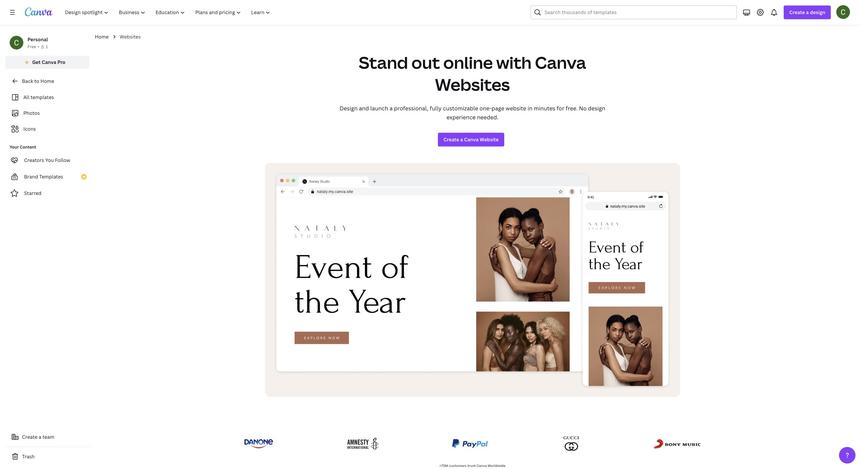 Task type: vqa. For each thing, say whether or not it's contained in the screenshot.
Canva inside the Stand out online with Canva Websites
yes



Task type: describe. For each thing, give the bounding box(es) containing it.
with
[[497, 51, 532, 74]]

you
[[45, 157, 54, 163]]

follow
[[55, 157, 70, 163]]

back
[[22, 78, 33, 84]]

create for create a canva website
[[444, 136, 460, 143]]

and
[[359, 105, 369, 112]]

get
[[32, 59, 41, 65]]

create a design
[[790, 9, 826, 15]]

professional,
[[394, 105, 429, 112]]

0 vertical spatial home
[[95, 33, 109, 40]]

gucci image
[[562, 435, 583, 452]]

danone image
[[243, 435, 275, 452]]

photos link
[[10, 107, 85, 120]]

create for create a team
[[22, 434, 37, 440]]

design inside create a design dropdown button
[[811, 9, 826, 15]]

create for create a design
[[790, 9, 806, 15]]

in
[[528, 105, 533, 112]]

minutes
[[534, 105, 556, 112]]

stand out online with canva websites
[[359, 51, 587, 96]]

all templates link
[[10, 91, 85, 104]]

0 horizontal spatial websites
[[120, 33, 141, 40]]

free
[[28, 44, 36, 50]]

customizable
[[443, 105, 479, 112]]

sony music image
[[654, 435, 703, 452]]

icons link
[[10, 122, 85, 136]]

to
[[34, 78, 39, 84]]

starred link
[[6, 187, 89, 200]]

photos
[[23, 110, 40, 116]]

design
[[340, 105, 358, 112]]

trash
[[22, 454, 35, 460]]

all
[[23, 94, 29, 100]]

experience
[[447, 114, 476, 121]]

1 vertical spatial home
[[40, 78, 54, 84]]

your
[[10, 144, 19, 150]]

create a team button
[[6, 430, 89, 444]]

canva inside the stand out online with canva websites
[[535, 51, 587, 74]]

canva inside button
[[42, 59, 56, 65]]

needed.
[[477, 114, 499, 121]]

icons
[[23, 126, 36, 132]]

Search search field
[[545, 6, 733, 19]]

website
[[480, 136, 499, 143]]

fully
[[430, 105, 442, 112]]

one-
[[480, 105, 492, 112]]

+75m customers trust canva worldwide
[[440, 463, 506, 468]]

customers
[[449, 463, 467, 468]]

your content
[[10, 144, 36, 150]]

out
[[412, 51, 440, 74]]

starred
[[24, 190, 42, 196]]

paypal image
[[451, 435, 490, 452]]

brand templates link
[[6, 170, 89, 184]]

get canva pro button
[[6, 56, 89, 69]]

trusted by element
[[235, 431, 711, 456]]

1
[[46, 44, 48, 50]]

brand templates
[[24, 173, 63, 180]]



Task type: locate. For each thing, give the bounding box(es) containing it.
•
[[38, 44, 39, 50]]

create a canva website link
[[438, 133, 505, 147]]

websites up customizable
[[435, 73, 510, 96]]

team
[[43, 434, 54, 440]]

1 vertical spatial create
[[444, 136, 460, 143]]

free.
[[566, 105, 578, 112]]

1 horizontal spatial design
[[811, 9, 826, 15]]

design left the 'christina overa' image
[[811, 9, 826, 15]]

+75m
[[440, 463, 449, 468]]

0 horizontal spatial design
[[589, 105, 606, 112]]

personal
[[28, 36, 48, 43]]

pro
[[57, 59, 65, 65]]

a for create a design
[[807, 9, 810, 15]]

website
[[506, 105, 527, 112]]

a inside design and launch a professional, fully customizable one-page website in minutes for free. no design experience needed.
[[390, 105, 393, 112]]

get canva pro
[[32, 59, 65, 65]]

christina overa image
[[837, 5, 851, 19]]

2 vertical spatial create
[[22, 434, 37, 440]]

back to home
[[22, 78, 54, 84]]

websites right home link
[[120, 33, 141, 40]]

0 vertical spatial websites
[[120, 33, 141, 40]]

1 horizontal spatial websites
[[435, 73, 510, 96]]

a inside button
[[39, 434, 41, 440]]

design right no
[[589, 105, 606, 112]]

free •
[[28, 44, 39, 50]]

create inside dropdown button
[[790, 9, 806, 15]]

content
[[20, 144, 36, 150]]

design
[[811, 9, 826, 15], [589, 105, 606, 112]]

launch
[[371, 105, 389, 112]]

creators you follow link
[[6, 153, 89, 167]]

home link
[[95, 33, 109, 41]]

create
[[790, 9, 806, 15], [444, 136, 460, 143], [22, 434, 37, 440]]

0 vertical spatial design
[[811, 9, 826, 15]]

for
[[557, 105, 565, 112]]

online
[[444, 51, 493, 74]]

a inside dropdown button
[[807, 9, 810, 15]]

creators
[[24, 157, 44, 163]]

design and launch a professional, fully customizable one-page website in minutes for free. no design experience needed.
[[340, 105, 606, 121]]

page
[[492, 105, 505, 112]]

a
[[807, 9, 810, 15], [390, 105, 393, 112], [461, 136, 463, 143], [39, 434, 41, 440]]

None search field
[[531, 6, 738, 19]]

amnesty international image
[[346, 435, 380, 452]]

a for create a canva website
[[461, 136, 463, 143]]

trash link
[[6, 450, 89, 464]]

worldwide
[[488, 463, 506, 468]]

create a canva website
[[444, 136, 499, 143]]

websites
[[120, 33, 141, 40], [435, 73, 510, 96]]

templates
[[39, 173, 63, 180]]

0 horizontal spatial create
[[22, 434, 37, 440]]

create a team
[[22, 434, 54, 440]]

back to home link
[[6, 74, 89, 88]]

2 horizontal spatial create
[[790, 9, 806, 15]]

stand
[[359, 51, 409, 74]]

design inside design and launch a professional, fully customizable one-page website in minutes for free. no design experience needed.
[[589, 105, 606, 112]]

create inside button
[[22, 434, 37, 440]]

canva
[[535, 51, 587, 74], [42, 59, 56, 65], [465, 136, 479, 143], [477, 463, 487, 468]]

1 vertical spatial websites
[[435, 73, 510, 96]]

home
[[95, 33, 109, 40], [40, 78, 54, 84]]

0 vertical spatial create
[[790, 9, 806, 15]]

a for create a team
[[39, 434, 41, 440]]

creators you follow
[[24, 157, 70, 163]]

0 horizontal spatial home
[[40, 78, 54, 84]]

top level navigation element
[[61, 6, 276, 19]]

brand
[[24, 173, 38, 180]]

1 horizontal spatial home
[[95, 33, 109, 40]]

websites inside the stand out online with canva websites
[[435, 73, 510, 96]]

trust
[[468, 463, 476, 468]]

1 vertical spatial design
[[589, 105, 606, 112]]

1 horizontal spatial create
[[444, 136, 460, 143]]

all templates
[[23, 94, 54, 100]]

create a design button
[[785, 6, 832, 19]]

no
[[580, 105, 587, 112]]

templates
[[31, 94, 54, 100]]



